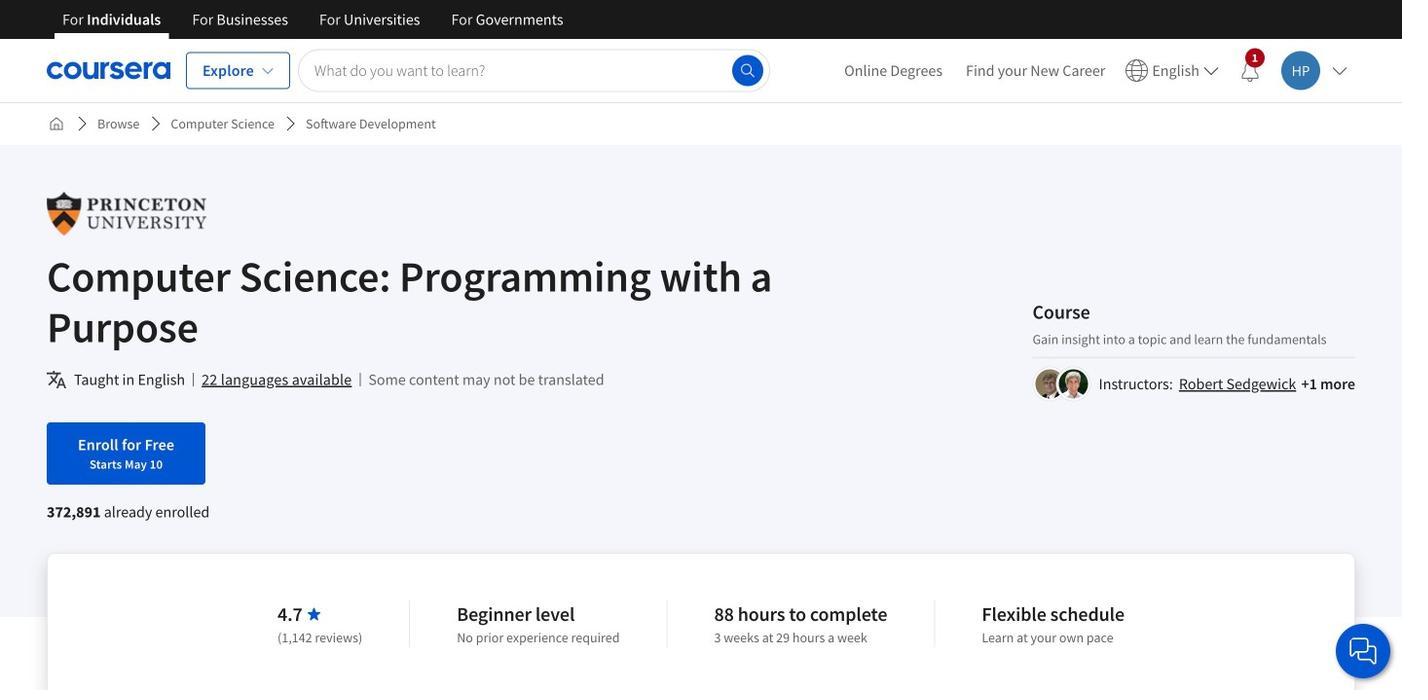 Task type: locate. For each thing, give the bounding box(es) containing it.
None search field
[[298, 49, 771, 92]]

robert sedgewick image
[[1036, 370, 1065, 399]]

What do you want to learn? text field
[[298, 49, 771, 92]]

coursera image
[[47, 55, 170, 86]]

banner navigation
[[47, 0, 579, 39]]

kevin wayne image
[[1060, 370, 1089, 399]]



Task type: vqa. For each thing, say whether or not it's contained in the screenshot.
What do you want to learn? text box
yes



Task type: describe. For each thing, give the bounding box(es) containing it.
home image
[[49, 116, 64, 132]]

princeton university image
[[47, 192, 207, 236]]



